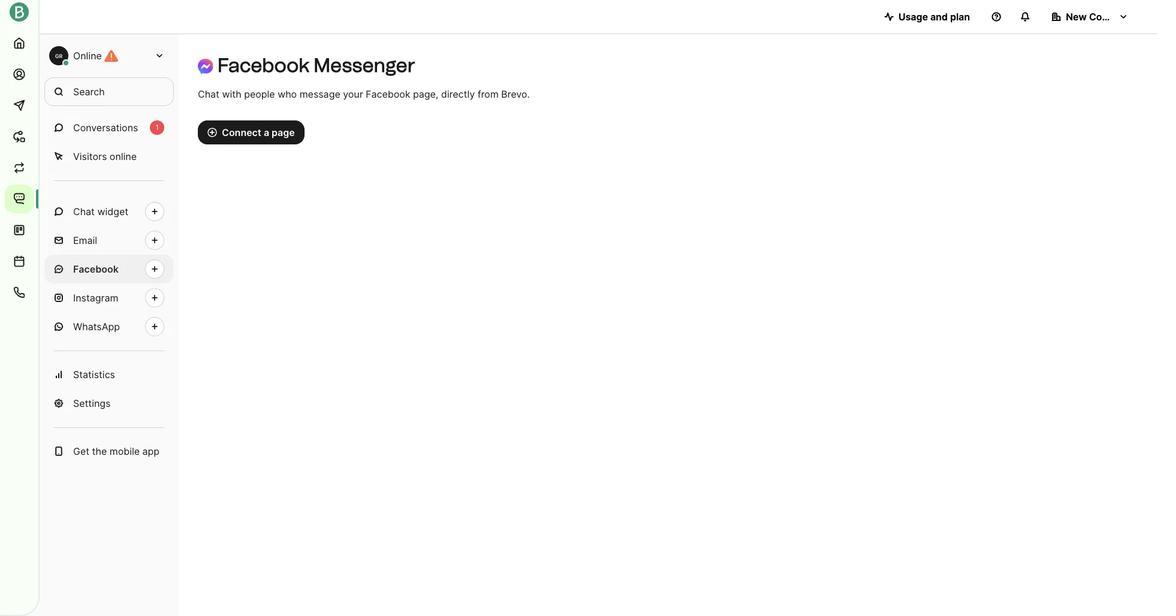 Task type: describe. For each thing, give the bounding box(es) containing it.
mobile
[[110, 446, 140, 458]]

chat for chat widget
[[73, 206, 95, 218]]

connect a page
[[222, 127, 295, 139]]

people
[[244, 88, 275, 100]]

instagram
[[73, 292, 118, 304]]

page,
[[413, 88, 439, 100]]

chat for chat with people who message your facebook page, directly from brevo.
[[198, 88, 219, 100]]

a
[[264, 127, 269, 139]]

get the mobile app
[[73, 446, 160, 458]]

online
[[73, 50, 102, 62]]

1
[[155, 123, 159, 132]]

connect a page link
[[198, 121, 305, 145]]

facebook image
[[198, 59, 213, 74]]

visitors online link
[[44, 142, 174, 171]]

facebook link
[[44, 255, 174, 284]]

conversations
[[73, 122, 138, 134]]

online
[[110, 151, 137, 163]]

page
[[272, 127, 295, 139]]

gr
[[55, 52, 63, 59]]

messenger
[[314, 54, 415, 77]]

usage
[[899, 11, 928, 23]]

the
[[92, 446, 107, 458]]

chat with people who message your facebook page, directly from brevo.
[[198, 88, 530, 100]]

plan
[[951, 11, 970, 23]]

facebook messenger
[[218, 54, 415, 77]]

directly
[[441, 88, 475, 100]]

settings
[[73, 398, 111, 410]]

and
[[931, 11, 948, 23]]

brevo.
[[501, 88, 530, 100]]

usage and plan button
[[875, 5, 980, 29]]

chat widget link
[[44, 197, 174, 226]]

whatsapp link
[[44, 312, 174, 341]]

with
[[222, 88, 242, 100]]

new company
[[1066, 11, 1134, 23]]

whatsapp
[[73, 321, 120, 333]]



Task type: vqa. For each thing, say whether or not it's contained in the screenshot.
People
yes



Task type: locate. For each thing, give the bounding box(es) containing it.
who
[[278, 88, 297, 100]]

facebook up instagram
[[73, 263, 119, 275]]

connect
[[222, 127, 261, 139]]

get the mobile app link
[[44, 437, 174, 466]]

facebook right your
[[366, 88, 411, 100]]

visitors online
[[73, 151, 137, 163]]

new company button
[[1042, 5, 1138, 29]]

chat left with
[[198, 88, 219, 100]]

chat inside 'chat widget' link
[[73, 206, 95, 218]]

email link
[[44, 226, 174, 255]]

new
[[1066, 11, 1087, 23]]

1 horizontal spatial facebook
[[218, 54, 309, 77]]

usage and plan
[[899, 11, 970, 23]]

facebook for facebook messenger
[[218, 54, 309, 77]]

your
[[343, 88, 363, 100]]

settings link
[[44, 389, 174, 418]]

search link
[[44, 77, 174, 106]]

facebook up the people
[[218, 54, 309, 77]]

visitors
[[73, 151, 107, 163]]

1 vertical spatial facebook
[[366, 88, 411, 100]]

app
[[142, 446, 160, 458]]

chat widget
[[73, 206, 128, 218]]

instagram link
[[44, 284, 174, 312]]

0 vertical spatial facebook
[[218, 54, 309, 77]]

0 horizontal spatial chat
[[73, 206, 95, 218]]

facebook
[[218, 54, 309, 77], [366, 88, 411, 100], [73, 263, 119, 275]]

from
[[478, 88, 499, 100]]

facebook for facebook
[[73, 263, 119, 275]]

email
[[73, 235, 97, 247]]

statistics link
[[44, 360, 174, 389]]

2 horizontal spatial facebook
[[366, 88, 411, 100]]

chat
[[198, 88, 219, 100], [73, 206, 95, 218]]

chat up email
[[73, 206, 95, 218]]

get
[[73, 446, 89, 458]]

statistics
[[73, 369, 115, 381]]

search
[[73, 86, 105, 98]]

2 vertical spatial facebook
[[73, 263, 119, 275]]

1 vertical spatial chat
[[73, 206, 95, 218]]

widget
[[97, 206, 128, 218]]

0 horizontal spatial facebook
[[73, 263, 119, 275]]

1 horizontal spatial chat
[[198, 88, 219, 100]]

0 vertical spatial chat
[[198, 88, 219, 100]]

message
[[300, 88, 341, 100]]

company
[[1090, 11, 1134, 23]]



